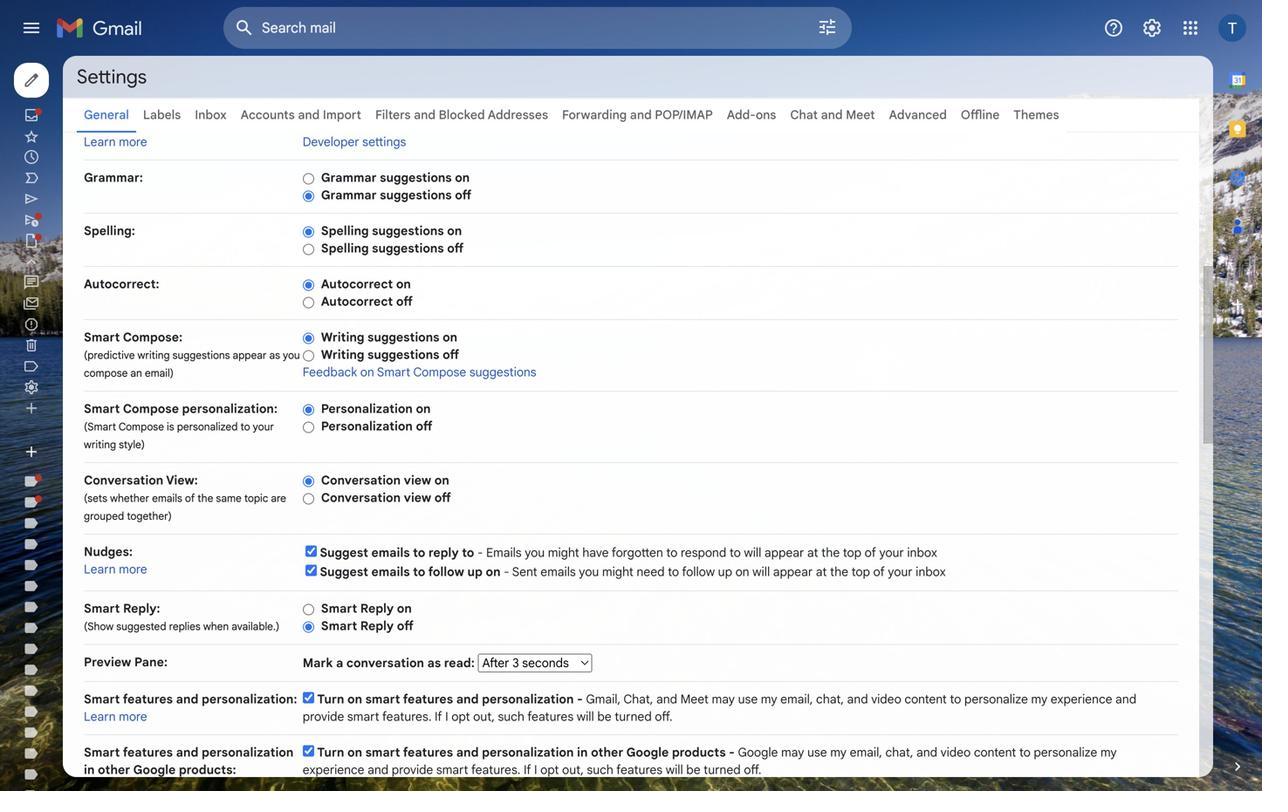 Task type: locate. For each thing, give the bounding box(es) containing it.
conversation for conversation view on
[[321, 473, 401, 488]]

email)
[[145, 367, 174, 380]]

smart inside the 'gmail, chat, and meet may use my email, chat, and video content to personalize my experience and provide smart features. if i opt out, such features will be turned off.'
[[347, 710, 379, 725]]

grammar suggestions on
[[321, 170, 470, 186]]

1 horizontal spatial off.
[[744, 763, 762, 778]]

turned
[[615, 710, 652, 725], [704, 763, 741, 778]]

such down gmail,
[[587, 763, 614, 778]]

may up "products"
[[712, 692, 735, 708]]

0 horizontal spatial up
[[467, 565, 483, 580]]

off for writing suggestions on
[[443, 347, 459, 363]]

writing down compose: at the left of the page
[[138, 349, 170, 362]]

1 horizontal spatial as
[[427, 656, 441, 671]]

and
[[298, 107, 320, 123], [414, 107, 436, 123], [630, 107, 652, 123], [821, 107, 843, 123], [176, 692, 199, 708], [456, 692, 479, 708], [657, 692, 678, 708], [847, 692, 868, 708], [1116, 692, 1137, 708], [176, 746, 199, 761], [456, 746, 479, 761], [917, 746, 938, 761], [368, 763, 389, 778]]

google down the 'gmail, chat, and meet may use my email, chat, and video content to personalize my experience and provide smart features. if i opt out, such features will be turned off.'
[[738, 746, 778, 761]]

available.)
[[232, 621, 280, 634]]

1 vertical spatial turned
[[704, 763, 741, 778]]

2 spelling from the top
[[321, 241, 369, 256]]

reply:
[[123, 602, 160, 617]]

turn on smart features and personalization -
[[317, 692, 586, 708]]

smart inside smart compose personalization: (smart compose is personalized to your writing style)
[[84, 402, 120, 417]]

may inside the 'gmail, chat, and meet may use my email, chat, and video content to personalize my experience and provide smart features. if i opt out, such features will be turned off.'
[[712, 692, 735, 708]]

1 vertical spatial be
[[686, 763, 701, 778]]

0 vertical spatial reply
[[360, 602, 394, 617]]

when right replies
[[203, 621, 229, 634]]

of
[[185, 492, 195, 506], [865, 546, 876, 561], [873, 565, 885, 580]]

smart for smart reply: (show suggested replies when available.)
[[84, 602, 120, 617]]

more down preview pane:
[[119, 710, 147, 725]]

conversation
[[84, 473, 164, 488], [321, 473, 401, 488], [321, 491, 401, 506]]

1 vertical spatial view
[[404, 491, 431, 506]]

2 learn more link from the top
[[84, 562, 147, 578]]

personalize
[[965, 692, 1028, 708], [1034, 746, 1098, 761]]

grammar right grammar suggestions off "option" at top left
[[321, 188, 377, 203]]

turned inside the google may use my email, chat, and video content to personalize my experience and provide smart features. if i opt out, such features will be turned off.
[[704, 763, 741, 778]]

1 horizontal spatial other
[[591, 746, 624, 761]]

1 turn from the top
[[317, 692, 344, 708]]

2 vertical spatial learn more link
[[84, 710, 147, 725]]

if down the turn on smart features and personalization -
[[435, 710, 442, 725]]

0 horizontal spatial follow
[[428, 565, 464, 580]]

as left read:
[[427, 656, 441, 671]]

features up "turn on smart features and personalization in other google products -"
[[528, 710, 574, 725]]

google
[[626, 746, 669, 761], [738, 746, 778, 761], [133, 763, 176, 778]]

learn inside smart features and personalization: learn more
[[84, 710, 116, 725]]

autocorrect up autocorrect off
[[321, 277, 393, 292]]

support image
[[1104, 17, 1125, 38]]

emails right the sent
[[541, 565, 576, 580]]

reply
[[429, 546, 459, 561]]

be down gmail,
[[597, 710, 612, 725]]

off. up "products"
[[655, 710, 673, 725]]

when left available.
[[634, 117, 664, 132]]

sent
[[512, 565, 538, 580]]

reply up smart reply off
[[360, 602, 394, 617]]

features
[[123, 692, 173, 708], [403, 692, 453, 708], [528, 710, 574, 725], [123, 746, 173, 761], [403, 746, 453, 761], [617, 763, 663, 778]]

features. down the turn on smart features and personalization -
[[382, 710, 432, 725]]

you inside smart compose: (predictive writing suggestions appear as you compose an email)
[[283, 349, 300, 362]]

personalization: down available.)
[[202, 692, 297, 708]]

you left writing suggestions off radio
[[283, 349, 300, 362]]

follow down respond
[[682, 565, 715, 580]]

learn down preview
[[84, 710, 116, 725]]

emails left 'reply'
[[372, 546, 410, 561]]

to
[[241, 421, 250, 434], [413, 546, 425, 561], [462, 546, 474, 561], [666, 546, 678, 561], [730, 546, 741, 561], [413, 565, 425, 580], [668, 565, 679, 580], [950, 692, 962, 708], [1020, 746, 1031, 761]]

smart compose personalization: (smart compose is personalized to your writing style)
[[84, 402, 278, 452]]

0 vertical spatial turn
[[317, 692, 344, 708]]

spelling right spelling suggestions off radio
[[321, 241, 369, 256]]

0 vertical spatial appear
[[233, 349, 267, 362]]

writing
[[138, 349, 170, 362], [84, 439, 116, 452]]

navigation
[[0, 56, 210, 792]]

Autocorrect off radio
[[303, 296, 314, 309]]

grammar for grammar suggestions on
[[321, 170, 377, 186]]

1 vertical spatial suggest
[[320, 565, 368, 580]]

turn on smart features and personalization in other google products -
[[317, 746, 738, 761]]

might
[[548, 546, 579, 561], [602, 565, 634, 580]]

conversation
[[346, 656, 424, 671]]

provide down the turn on smart features and personalization -
[[392, 763, 433, 778]]

1 vertical spatial off.
[[744, 763, 762, 778]]

0 horizontal spatial meet
[[681, 692, 709, 708]]

will
[[744, 546, 762, 561], [753, 565, 770, 580], [577, 710, 594, 725], [666, 763, 683, 778]]

smart inside "smart features and personalization in other google products:"
[[84, 746, 120, 761]]

and inside smart features and personalization: learn more
[[176, 692, 199, 708]]

google left "products"
[[626, 746, 669, 761]]

1 horizontal spatial features.
[[471, 763, 521, 778]]

2 vertical spatial you
[[579, 565, 599, 580]]

0 horizontal spatial i
[[445, 710, 448, 725]]

0 vertical spatial content
[[589, 117, 631, 132]]

3 more from the top
[[119, 710, 147, 725]]

2 reply from the top
[[360, 619, 394, 634]]

the
[[198, 492, 213, 506], [822, 546, 840, 561], [830, 565, 849, 580]]

other
[[591, 746, 624, 761], [98, 763, 130, 778]]

0 horizontal spatial provide
[[303, 710, 344, 725]]

when inside smart reply: (show suggested replies when available.)
[[203, 621, 229, 634]]

spelling right spelling suggestions on radio
[[321, 224, 369, 239]]

spelling:
[[84, 224, 135, 239]]

may
[[712, 692, 735, 708], [781, 746, 805, 761]]

0 vertical spatial compose
[[413, 365, 466, 380]]

video inside the 'gmail, chat, and meet may use my email, chat, and video content to personalize my experience and provide smart features. if i opt out, such features will be turned off.'
[[871, 692, 902, 708]]

off down grammar suggestions on
[[455, 188, 472, 203]]

as inside smart compose: (predictive writing suggestions appear as you compose an email)
[[269, 349, 280, 362]]

grammar
[[321, 170, 377, 186], [321, 188, 377, 203]]

1 writing from the top
[[321, 330, 364, 345]]

out, down the turn on smart features and personalization -
[[473, 710, 495, 725]]

i down the turn on smart features and personalization -
[[445, 710, 448, 725]]

0 vertical spatial may
[[712, 692, 735, 708]]

0 horizontal spatial off.
[[655, 710, 673, 725]]

same
[[216, 492, 242, 506]]

0 vertical spatial features.
[[382, 710, 432, 725]]

1 horizontal spatial you
[[525, 546, 545, 561]]

products
[[672, 746, 726, 761]]

1 vertical spatial i
[[534, 763, 537, 778]]

0 horizontal spatial use
[[738, 692, 758, 708]]

you up the sent
[[525, 546, 545, 561]]

off down spelling suggestions on
[[447, 241, 464, 256]]

in inside "smart features and personalization in other google products:"
[[84, 763, 95, 778]]

1 horizontal spatial i
[[534, 763, 537, 778]]

as
[[269, 349, 280, 362], [427, 656, 441, 671]]

writing right writing suggestions on option
[[321, 330, 364, 345]]

writing down "(smart"
[[84, 439, 116, 452]]

at
[[808, 546, 819, 561], [816, 565, 827, 580]]

0 vertical spatial opt
[[452, 710, 470, 725]]

off up feedback on smart compose suggestions link
[[443, 347, 459, 363]]

personalization: up personalized
[[182, 402, 278, 417]]

1 autocorrect from the top
[[321, 277, 393, 292]]

1 horizontal spatial in
[[577, 746, 588, 761]]

grammar suggestions off
[[321, 188, 472, 203]]

off for spelling suggestions on
[[447, 241, 464, 256]]

google inside the google may use my email, chat, and video content to personalize my experience and provide smart features. if i opt out, such features will be turned off.
[[738, 746, 778, 761]]

0 horizontal spatial writing
[[84, 439, 116, 452]]

0 vertical spatial if
[[435, 710, 442, 725]]

out,
[[473, 710, 495, 725], [562, 763, 584, 778]]

1 vertical spatial in
[[84, 763, 95, 778]]

learn more link down preview
[[84, 710, 147, 725]]

0 vertical spatial grammar
[[321, 170, 377, 186]]

forgotten
[[612, 546, 663, 561]]

1 vertical spatial email,
[[850, 746, 883, 761]]

a
[[336, 656, 343, 671]]

i inside the 'gmail, chat, and meet may use my email, chat, and video content to personalize my experience and provide smart features. if i opt out, such features will be turned off.'
[[445, 710, 448, 725]]

suggest
[[320, 546, 368, 561], [320, 565, 368, 580]]

0 horizontal spatial features.
[[382, 710, 432, 725]]

writing
[[321, 330, 364, 345], [321, 347, 364, 363]]

learn more link down nudges:
[[84, 562, 147, 578]]

be
[[597, 710, 612, 725], [686, 763, 701, 778]]

1 vertical spatial use
[[808, 746, 827, 761]]

features. inside the 'gmail, chat, and meet may use my email, chat, and video content to personalize my experience and provide smart features. if i opt out, such features will be turned off.'
[[382, 710, 432, 725]]

off down personalization on
[[416, 419, 433, 434]]

ons
[[756, 107, 776, 123]]

opt inside the 'gmail, chat, and meet may use my email, chat, and video content to personalize my experience and provide smart features. if i opt out, such features will be turned off.'
[[452, 710, 470, 725]]

(predictive
[[84, 349, 135, 362]]

2 vertical spatial the
[[830, 565, 849, 580]]

turned inside the 'gmail, chat, and meet may use my email, chat, and video content to personalize my experience and provide smart features. if i opt out, such features will be turned off.'
[[615, 710, 652, 725]]

smart inside smart features and personalization: learn more
[[84, 692, 120, 708]]

0 horizontal spatial google
[[133, 763, 176, 778]]

more down the general link
[[119, 134, 147, 150]]

together)
[[127, 510, 172, 523]]

feedback on smart compose suggestions
[[303, 365, 537, 380]]

0 vertical spatial off.
[[655, 710, 673, 725]]

0 horizontal spatial as
[[269, 349, 280, 362]]

conversation for conversation view off
[[321, 491, 401, 506]]

compose up is
[[123, 402, 179, 417]]

Writing suggestions on radio
[[303, 332, 314, 345]]

0 vertical spatial i
[[445, 710, 448, 725]]

features down chat, on the bottom of the page
[[617, 763, 663, 778]]

1 vertical spatial inbox
[[916, 565, 946, 580]]

learn down the general link
[[84, 134, 116, 150]]

grammar down the developer settings link
[[321, 170, 377, 186]]

settings
[[362, 134, 406, 150]]

chat,
[[816, 692, 844, 708], [886, 746, 914, 761]]

features down smart features and personalization: learn more
[[123, 746, 173, 761]]

2 grammar from the top
[[321, 188, 377, 203]]

1 vertical spatial experience
[[303, 763, 365, 778]]

1 vertical spatial learn more link
[[84, 562, 147, 578]]

experience
[[1051, 692, 1113, 708], [303, 763, 365, 778]]

emails down view:
[[152, 492, 182, 506]]

when for available.
[[634, 117, 664, 132]]

2 autocorrect from the top
[[321, 294, 393, 310]]

autocorrect down autocorrect on
[[321, 294, 393, 310]]

smart features and personalization: learn more
[[84, 692, 297, 725]]

0 vertical spatial out,
[[473, 710, 495, 725]]

personalization for turn on smart features and personalization in other google products -
[[482, 746, 574, 761]]

Personalization off radio
[[303, 421, 314, 434]]

opt inside the google may use my email, chat, and video content to personalize my experience and provide smart features. if i opt out, such features will be turned off.
[[541, 763, 559, 778]]

on
[[455, 170, 470, 186], [447, 224, 462, 239], [396, 277, 411, 292], [443, 330, 458, 345], [360, 365, 374, 380], [416, 402, 431, 417], [435, 473, 449, 488], [486, 565, 501, 580], [736, 565, 750, 580], [397, 602, 412, 617], [347, 692, 362, 708], [347, 746, 362, 761]]

- left gmail,
[[577, 692, 583, 708]]

other inside "smart features and personalization in other google products:"
[[98, 763, 130, 778]]

might left the have
[[548, 546, 579, 561]]

top
[[843, 546, 862, 561], [852, 565, 870, 580]]

2 learn from the top
[[84, 562, 116, 578]]

when for available.)
[[203, 621, 229, 634]]

2 suggest from the top
[[320, 565, 368, 580]]

1 vertical spatial turn
[[317, 746, 344, 761]]

personalization up personalization off
[[321, 402, 413, 417]]

1 vertical spatial more
[[119, 562, 147, 578]]

0 vertical spatial writing
[[321, 330, 364, 345]]

addresses
[[488, 107, 548, 123]]

conversation for conversation view: (sets whether emails of the same topic are grouped together)
[[84, 473, 164, 488]]

compose down writing suggestions off
[[413, 365, 466, 380]]

view up conversation view off
[[404, 473, 431, 488]]

- left display at the left of the page
[[454, 117, 460, 132]]

1 personalization from the top
[[321, 402, 413, 417]]

tab list
[[1214, 56, 1262, 729]]

suggestions for writing suggestions on
[[368, 330, 440, 345]]

personalization down personalization on
[[321, 419, 413, 434]]

chat and meet
[[790, 107, 875, 123]]

0 vertical spatial personalization:
[[182, 402, 278, 417]]

to inside the 'gmail, chat, and meet may use my email, chat, and video content to personalize my experience and provide smart features. if i opt out, such features will be turned off.'
[[950, 692, 962, 708]]

add-ons link
[[727, 107, 776, 123]]

accounts
[[241, 107, 295, 123]]

learn more link for nudges:
[[84, 562, 147, 578]]

1 vertical spatial chat,
[[886, 746, 914, 761]]

1 more from the top
[[119, 134, 147, 150]]

compose up the style) in the left bottom of the page
[[119, 421, 164, 434]]

0 horizontal spatial personalize
[[965, 692, 1028, 708]]

Autocorrect on radio
[[303, 279, 314, 292]]

your inside smart compose personalization: (smart compose is personalized to your writing style)
[[253, 421, 274, 434]]

chat, inside the google may use my email, chat, and video content to personalize my experience and provide smart features. if i opt out, such features will be turned off.
[[886, 746, 914, 761]]

personalization
[[321, 402, 413, 417], [321, 419, 413, 434]]

be down "products"
[[686, 763, 701, 778]]

off. down the 'gmail, chat, and meet may use my email, chat, and video content to personalize my experience and provide smart features. if i opt out, such features will be turned off.'
[[744, 763, 762, 778]]

use
[[738, 692, 758, 708], [808, 746, 827, 761]]

you for emails
[[525, 546, 545, 561]]

off up mark a conversation as read:
[[397, 619, 414, 634]]

smart inside smart reply: (show suggested replies when available.)
[[84, 602, 120, 617]]

meet right chat
[[846, 107, 875, 123]]

settings image
[[1142, 17, 1163, 38]]

out, down "turn on smart features and personalization in other google products -"
[[562, 763, 584, 778]]

0 vertical spatial such
[[498, 710, 525, 725]]

email, inside the google may use my email, chat, and video content to personalize my experience and provide smart features. if i opt out, such features will be turned off.
[[850, 746, 883, 761]]

0 vertical spatial might
[[548, 546, 579, 561]]

learn down nudges:
[[84, 562, 116, 578]]

personalization for turn on smart features and personalization -
[[482, 692, 574, 708]]

None search field
[[224, 7, 852, 49]]

2 horizontal spatial you
[[579, 565, 599, 580]]

0 vertical spatial email,
[[781, 692, 813, 708]]

whether
[[110, 492, 149, 506]]

opt down "turn on smart features and personalization in other google products -"
[[541, 763, 559, 778]]

will inside the 'gmail, chat, and meet may use my email, chat, and video content to personalize my experience and provide smart features. if i opt out, such features will be turned off.'
[[577, 710, 594, 725]]

learn more link down the general link
[[84, 134, 147, 150]]

smart inside the google may use my email, chat, and video content to personalize my experience and provide smart features. if i opt out, such features will be turned off.
[[436, 763, 468, 778]]

reply for on
[[360, 602, 394, 617]]

suggestions for grammar suggestions off
[[380, 188, 452, 203]]

suggest for suggest emails to reply to - emails you might have forgotten to respond to will appear at the top of your inbox
[[320, 546, 368, 561]]

smart inside smart compose: (predictive writing suggestions appear as you compose an email)
[[84, 330, 120, 345]]

features down pane:
[[123, 692, 173, 708]]

1 vertical spatial other
[[98, 763, 130, 778]]

None checkbox
[[303, 693, 314, 704], [303, 746, 314, 757], [303, 693, 314, 704], [303, 746, 314, 757]]

such inside the google may use my email, chat, and video content to personalize my experience and provide smart features. if i opt out, such features will be turned off.
[[587, 763, 614, 778]]

1 vertical spatial features.
[[471, 763, 521, 778]]

2 view from the top
[[404, 491, 431, 506]]

0 horizontal spatial if
[[435, 710, 442, 725]]

video
[[871, 692, 902, 708], [941, 746, 971, 761]]

chat
[[790, 107, 818, 123]]

if inside the google may use my email, chat, and video content to personalize my experience and provide smart features. if i opt out, such features will be turned off.
[[524, 763, 531, 778]]

suggestions inside smart compose: (predictive writing suggestions appear as you compose an email)
[[173, 349, 230, 362]]

0 vertical spatial spelling
[[321, 224, 369, 239]]

1 reply from the top
[[360, 602, 394, 617]]

1 horizontal spatial opt
[[541, 763, 559, 778]]

1 horizontal spatial such
[[587, 763, 614, 778]]

2 writing from the top
[[321, 347, 364, 363]]

in
[[577, 746, 588, 761], [84, 763, 95, 778]]

content inside the google may use my email, chat, and video content to personalize my experience and provide smart features. if i opt out, such features will be turned off.
[[974, 746, 1017, 761]]

1 vertical spatial may
[[781, 746, 805, 761]]

advanced search options image
[[810, 10, 845, 45]]

2 horizontal spatial google
[[738, 746, 778, 761]]

meet inside the 'gmail, chat, and meet may use my email, chat, and video content to personalize my experience and provide smart features. if i opt out, such features will be turned off.'
[[681, 692, 709, 708]]

more down nudges:
[[119, 562, 147, 578]]

0 vertical spatial be
[[597, 710, 612, 725]]

conversation inside conversation view: (sets whether emails of the same topic are grouped together)
[[84, 473, 164, 488]]

features. inside the google may use my email, chat, and video content to personalize my experience and provide smart features. if i opt out, such features will be turned off.
[[471, 763, 521, 778]]

0 vertical spatial when
[[634, 117, 664, 132]]

1 horizontal spatial follow
[[682, 565, 715, 580]]

1 vertical spatial meet
[[681, 692, 709, 708]]

1 vertical spatial writing
[[84, 439, 116, 452]]

might down suggest emails to reply to - emails you might have forgotten to respond to will appear at the top of your inbox at the bottom of page
[[602, 565, 634, 580]]

2 more from the top
[[119, 562, 147, 578]]

features inside "smart features and personalization in other google products:"
[[123, 746, 173, 761]]

1 vertical spatial if
[[524, 763, 531, 778]]

spelling for spelling suggestions on
[[321, 224, 369, 239]]

more inside smart features and personalization: learn more
[[119, 710, 147, 725]]

google left products:
[[133, 763, 176, 778]]

of inside conversation view: (sets whether emails of the same topic are grouped together)
[[185, 492, 195, 506]]

0 vertical spatial personalize
[[965, 692, 1028, 708]]

as left writing suggestions off radio
[[269, 349, 280, 362]]

1 vertical spatial personalize
[[1034, 746, 1098, 761]]

view down conversation view on
[[404, 491, 431, 506]]

1 suggest from the top
[[320, 546, 368, 561]]

reply for off
[[360, 619, 394, 634]]

features. down "turn on smart features and personalization in other google products -"
[[471, 763, 521, 778]]

learn more link for smart
[[84, 710, 147, 725]]

0 vertical spatial autocorrect
[[321, 277, 393, 292]]

2 personalization from the top
[[321, 419, 413, 434]]

1 spelling from the top
[[321, 224, 369, 239]]

1 horizontal spatial experience
[[1051, 692, 1113, 708]]

None checkbox
[[305, 546, 317, 557], [305, 565, 317, 577], [305, 546, 317, 557], [305, 565, 317, 577]]

0 vertical spatial personalization
[[321, 402, 413, 417]]

when inside "- display dynamic email content when available. developer settings"
[[634, 117, 664, 132]]

3 learn more link from the top
[[84, 710, 147, 725]]

writing up feedback
[[321, 347, 364, 363]]

such up "turn on smart features and personalization in other google products -"
[[498, 710, 525, 725]]

suggested
[[116, 621, 166, 634]]

off up writing suggestions on
[[396, 294, 413, 310]]

off for grammar suggestions on
[[455, 188, 472, 203]]

-
[[454, 117, 460, 132], [478, 546, 483, 561], [504, 565, 510, 580], [577, 692, 583, 708], [729, 746, 735, 761]]

1 horizontal spatial be
[[686, 763, 701, 778]]

Conversation view on radio
[[303, 475, 314, 488]]

1 vertical spatial spelling
[[321, 241, 369, 256]]

out, inside the google may use my email, chat, and video content to personalize my experience and provide smart features. if i opt out, such features will be turned off.
[[562, 763, 584, 778]]

spelling for spelling suggestions off
[[321, 241, 369, 256]]

i down "turn on smart features and personalization in other google products -"
[[534, 763, 537, 778]]

email,
[[781, 692, 813, 708], [850, 746, 883, 761]]

turned down chat, on the bottom of the page
[[615, 710, 652, 725]]

grammar for grammar suggestions off
[[321, 188, 377, 203]]

1 horizontal spatial content
[[905, 692, 947, 708]]

reply down smart reply on
[[360, 619, 394, 634]]

2 follow from the left
[[682, 565, 715, 580]]

1 vertical spatial autocorrect
[[321, 294, 393, 310]]

Smart Reply on radio
[[303, 604, 314, 617]]

2 vertical spatial more
[[119, 710, 147, 725]]

meet up "products"
[[681, 692, 709, 708]]

personalization: inside smart compose personalization: (smart compose is personalized to your writing style)
[[182, 402, 278, 417]]

dynamic
[[506, 117, 553, 132]]

0 horizontal spatial you
[[283, 349, 300, 362]]

conversation up conversation view off
[[321, 473, 401, 488]]

1 vertical spatial the
[[822, 546, 840, 561]]

1 horizontal spatial up
[[718, 565, 733, 580]]

video inside the google may use my email, chat, and video content to personalize my experience and provide smart features. if i opt out, such features will be turned off.
[[941, 746, 971, 761]]

off. inside the 'gmail, chat, and meet may use my email, chat, and video content to personalize my experience and provide smart features. if i opt out, such features will be turned off.'
[[655, 710, 673, 725]]

0 vertical spatial experience
[[1051, 692, 1113, 708]]

may down the 'gmail, chat, and meet may use my email, chat, and video content to personalize my experience and provide smart features. if i opt out, such features will be turned off.'
[[781, 746, 805, 761]]

smart for smart compose personalization: (smart compose is personalized to your writing style)
[[84, 402, 120, 417]]

1 view from the top
[[404, 473, 431, 488]]

opt down the turn on smart features and personalization -
[[452, 710, 470, 725]]

such
[[498, 710, 525, 725], [587, 763, 614, 778]]

- display dynamic email content when available. developer settings
[[303, 117, 719, 150]]

when
[[634, 117, 664, 132], [203, 621, 229, 634]]

2 turn from the top
[[317, 746, 344, 761]]

more
[[119, 134, 147, 150], [119, 562, 147, 578], [119, 710, 147, 725]]

autocorrect for autocorrect off
[[321, 294, 393, 310]]

spelling
[[321, 224, 369, 239], [321, 241, 369, 256]]

conversation down conversation view on
[[321, 491, 401, 506]]

up left the sent
[[467, 565, 483, 580]]

1 vertical spatial out,
[[562, 763, 584, 778]]

if down "turn on smart features and personalization in other google products -"
[[524, 763, 531, 778]]

up down respond
[[718, 565, 733, 580]]

1 learn more link from the top
[[84, 134, 147, 150]]

1 grammar from the top
[[321, 170, 377, 186]]

off up 'reply'
[[435, 491, 451, 506]]

up
[[467, 565, 483, 580], [718, 565, 733, 580]]

developer settings link
[[303, 134, 406, 150]]

follow down 'reply'
[[428, 565, 464, 580]]

1 horizontal spatial might
[[602, 565, 634, 580]]

Personalization on radio
[[303, 404, 314, 417]]

conversation up whether
[[84, 473, 164, 488]]

smart for smart features and personalization in other google products:
[[84, 746, 120, 761]]

you for as
[[283, 349, 300, 362]]

available.
[[667, 117, 719, 132]]

experience inside the google may use my email, chat, and video content to personalize my experience and provide smart features. if i opt out, such features will be turned off.
[[303, 763, 365, 778]]

provide down "mark" at the left bottom of page
[[303, 710, 344, 725]]

you down the have
[[579, 565, 599, 580]]

smart for smart reply off
[[321, 619, 357, 634]]

labels link
[[143, 107, 181, 123]]

3 learn from the top
[[84, 710, 116, 725]]

to inside the google may use my email, chat, and video content to personalize my experience and provide smart features. if i opt out, such features will be turned off.
[[1020, 746, 1031, 761]]

such inside the 'gmail, chat, and meet may use my email, chat, and video content to personalize my experience and provide smart features. if i opt out, such features will be turned off.'
[[498, 710, 525, 725]]

turned down "products"
[[704, 763, 741, 778]]

2 vertical spatial content
[[974, 746, 1017, 761]]

learn more link
[[84, 134, 147, 150], [84, 562, 147, 578], [84, 710, 147, 725]]

1 horizontal spatial provide
[[392, 763, 433, 778]]

1 vertical spatial such
[[587, 763, 614, 778]]

0 horizontal spatial content
[[589, 117, 631, 132]]

0 horizontal spatial might
[[548, 546, 579, 561]]

spelling suggestions off
[[321, 241, 464, 256]]



Task type: describe. For each thing, give the bounding box(es) containing it.
general link
[[84, 107, 129, 123]]

- left 'emails'
[[478, 546, 483, 561]]

out, inside the 'gmail, chat, and meet may use my email, chat, and video content to personalize my experience and provide smart features. if i opt out, such features will be turned off.'
[[473, 710, 495, 725]]

turn for turn on smart features and personalization in other google products -
[[317, 746, 344, 761]]

personalized
[[177, 421, 238, 434]]

(smart
[[84, 421, 116, 434]]

feedback on smart compose suggestions link
[[303, 365, 537, 380]]

Smart Reply off radio
[[303, 621, 314, 634]]

writing suggestions off
[[321, 347, 459, 363]]

2 up from the left
[[718, 565, 733, 580]]

writing for writing suggestions on
[[321, 330, 364, 345]]

smart reply off
[[321, 619, 414, 634]]

0 vertical spatial inbox
[[907, 546, 938, 561]]

search mail image
[[229, 12, 260, 44]]

add-ons
[[727, 107, 776, 123]]

- right "products"
[[729, 746, 735, 761]]

emails up smart reply on
[[372, 565, 410, 580]]

- left the sent
[[504, 565, 510, 580]]

suggest emails to reply to - emails you might have forgotten to respond to will appear at the top of your inbox
[[320, 546, 938, 561]]

i inside the google may use my email, chat, and video content to personalize my experience and provide smart features. if i opt out, such features will be turned off.
[[534, 763, 537, 778]]

chat, inside the 'gmail, chat, and meet may use my email, chat, and video content to personalize my experience and provide smart features. if i opt out, such features will be turned off.'
[[816, 692, 844, 708]]

forwarding and pop/imap
[[562, 107, 713, 123]]

topic
[[244, 492, 268, 506]]

personalization for personalization off
[[321, 419, 413, 434]]

1 learn from the top
[[84, 134, 116, 150]]

0 vertical spatial in
[[577, 746, 588, 761]]

writing suggestions on
[[321, 330, 458, 345]]

suggest emails to follow up on - sent emails you might need to follow up on will appear at the top of your inbox
[[320, 565, 946, 580]]

view:
[[166, 473, 198, 488]]

chat,
[[624, 692, 653, 708]]

0 vertical spatial other
[[591, 746, 624, 761]]

smart features and personalization in other google products:
[[84, 746, 294, 778]]

mark
[[303, 656, 333, 671]]

learn inside nudges: learn more
[[84, 562, 116, 578]]

forwarding
[[562, 107, 627, 123]]

1 horizontal spatial meet
[[846, 107, 875, 123]]

conversation view: (sets whether emails of the same topic are grouped together)
[[84, 473, 286, 523]]

off. inside the google may use my email, chat, and video content to personalize my experience and provide smart features. if i opt out, such features will be turned off.
[[744, 763, 762, 778]]

compose
[[84, 367, 128, 380]]

1 vertical spatial of
[[865, 546, 876, 561]]

(show
[[84, 621, 114, 634]]

advanced link
[[889, 107, 947, 123]]

import
[[323, 107, 361, 123]]

mark a conversation as read:
[[303, 656, 478, 671]]

smart reply on
[[321, 602, 412, 617]]

Grammar suggestions off radio
[[303, 190, 314, 203]]

autocorrect:
[[84, 277, 159, 292]]

2 vertical spatial appear
[[773, 565, 813, 580]]

off for conversation view on
[[435, 491, 451, 506]]

compose:
[[123, 330, 183, 345]]

Conversation view off radio
[[303, 493, 314, 506]]

use inside the google may use my email, chat, and video content to personalize my experience and provide smart features. if i opt out, such features will be turned off.
[[808, 746, 827, 761]]

autocorrect for autocorrect on
[[321, 277, 393, 292]]

developer
[[303, 134, 359, 150]]

more inside nudges: learn more
[[119, 562, 147, 578]]

email, inside the 'gmail, chat, and meet may use my email, chat, and video content to personalize my experience and provide smart features. if i opt out, such features will be turned off.'
[[781, 692, 813, 708]]

0 vertical spatial at
[[808, 546, 819, 561]]

feedback
[[303, 365, 357, 380]]

main menu image
[[21, 17, 42, 38]]

products:
[[179, 763, 236, 778]]

need
[[637, 565, 665, 580]]

off for smart reply on
[[397, 619, 414, 634]]

writing inside smart compose: (predictive writing suggestions appear as you compose an email)
[[138, 349, 170, 362]]

themes link
[[1014, 107, 1060, 123]]

1 vertical spatial appear
[[765, 546, 804, 561]]

add-
[[727, 107, 756, 123]]

smart for smart reply on
[[321, 602, 357, 617]]

personalize inside the 'gmail, chat, and meet may use my email, chat, and video content to personalize my experience and provide smart features. if i opt out, such features will be turned off.'
[[965, 692, 1028, 708]]

the inside conversation view: (sets whether emails of the same topic are grouped together)
[[198, 492, 213, 506]]

personalization inside "smart features and personalization in other google products:"
[[202, 746, 294, 761]]

personalization: inside smart features and personalization: learn more
[[202, 692, 297, 708]]

personalization for personalization on
[[321, 402, 413, 417]]

writing for writing suggestions off
[[321, 347, 364, 363]]

provide inside the google may use my email, chat, and video content to personalize my experience and provide smart features. if i opt out, such features will be turned off.
[[392, 763, 433, 778]]

personalization off
[[321, 419, 433, 434]]

1 horizontal spatial google
[[626, 746, 669, 761]]

0 vertical spatial top
[[843, 546, 862, 561]]

gmail, chat, and meet may use my email, chat, and video content to personalize my experience and provide smart features. if i opt out, such features will be turned off.
[[303, 692, 1137, 725]]

learn more
[[84, 134, 147, 150]]

is
[[167, 421, 174, 434]]

may inside the google may use my email, chat, and video content to personalize my experience and provide smart features. if i opt out, such features will be turned off.
[[781, 746, 805, 761]]

experience inside the 'gmail, chat, and meet may use my email, chat, and video content to personalize my experience and provide smart features. if i opt out, such features will be turned off.'
[[1051, 692, 1113, 708]]

2 vertical spatial of
[[873, 565, 885, 580]]

themes
[[1014, 107, 1060, 123]]

gmail image
[[56, 10, 151, 45]]

if inside the 'gmail, chat, and meet may use my email, chat, and video content to personalize my experience and provide smart features. if i opt out, such features will be turned off.'
[[435, 710, 442, 725]]

suggestions for writing suggestions off
[[368, 347, 440, 363]]

provide inside the 'gmail, chat, and meet may use my email, chat, and video content to personalize my experience and provide smart features. if i opt out, such features will be turned off.'
[[303, 710, 344, 725]]

turn for turn on smart features and personalization -
[[317, 692, 344, 708]]

email
[[556, 117, 586, 132]]

spelling suggestions on
[[321, 224, 462, 239]]

grouped
[[84, 510, 124, 523]]

1 vertical spatial your
[[880, 546, 904, 561]]

accounts and import link
[[241, 107, 361, 123]]

display
[[463, 117, 503, 132]]

filters
[[375, 107, 411, 123]]

autocorrect off
[[321, 294, 413, 310]]

suggestions for grammar suggestions on
[[380, 170, 452, 186]]

1 vertical spatial might
[[602, 565, 634, 580]]

features down the turn on smart features and personalization -
[[403, 746, 453, 761]]

pop/imap
[[655, 107, 713, 123]]

2 vertical spatial compose
[[119, 421, 164, 434]]

style)
[[119, 439, 145, 452]]

Grammar suggestions on radio
[[303, 172, 314, 185]]

filters and blocked addresses link
[[375, 107, 548, 123]]

Writing suggestions off radio
[[303, 350, 314, 363]]

Search mail text field
[[262, 19, 768, 37]]

pane:
[[134, 655, 168, 671]]

(sets
[[84, 492, 107, 506]]

suggestions for spelling suggestions off
[[372, 241, 444, 256]]

have
[[583, 546, 609, 561]]

conversation view on
[[321, 473, 449, 488]]

use inside the 'gmail, chat, and meet may use my email, chat, and video content to personalize my experience and provide smart features. if i opt out, such features will be turned off.'
[[738, 692, 758, 708]]

replies
[[169, 621, 201, 634]]

conversation view off
[[321, 491, 451, 506]]

filters and blocked addresses
[[375, 107, 548, 123]]

1 vertical spatial compose
[[123, 402, 179, 417]]

emails inside conversation view: (sets whether emails of the same topic are grouped together)
[[152, 492, 182, 506]]

1 follow from the left
[[428, 565, 464, 580]]

offline link
[[961, 107, 1000, 123]]

writing inside smart compose personalization: (smart compose is personalized to your writing style)
[[84, 439, 116, 452]]

blocked
[[439, 107, 485, 123]]

will inside the google may use my email, chat, and video content to personalize my experience and provide smart features. if i opt out, such features will be turned off.
[[666, 763, 683, 778]]

general
[[84, 107, 129, 123]]

personalization on
[[321, 402, 431, 417]]

- inside "- display dynamic email content when available. developer settings"
[[454, 117, 460, 132]]

1 vertical spatial top
[[852, 565, 870, 580]]

google inside "smart features and personalization in other google products:"
[[133, 763, 176, 778]]

be inside the google may use my email, chat, and video content to personalize my experience and provide smart features. if i opt out, such features will be turned off.
[[686, 763, 701, 778]]

features inside smart features and personalization: learn more
[[123, 692, 173, 708]]

smart compose: (predictive writing suggestions appear as you compose an email)
[[84, 330, 300, 380]]

2 vertical spatial your
[[888, 565, 913, 580]]

features inside the google may use my email, chat, and video content to personalize my experience and provide smart features. if i opt out, such features will be turned off.
[[617, 763, 663, 778]]

content inside "- display dynamic email content when available. developer settings"
[[589, 117, 631, 132]]

autocorrect on
[[321, 277, 411, 292]]

view for on
[[404, 473, 431, 488]]

Spelling suggestions off radio
[[303, 243, 314, 256]]

view for off
[[404, 491, 431, 506]]

chat and meet link
[[790, 107, 875, 123]]

nudges:
[[84, 545, 133, 560]]

advanced
[[889, 107, 947, 123]]

smart for smart features and personalization: learn more
[[84, 692, 120, 708]]

respond
[[681, 546, 727, 561]]

appear inside smart compose: (predictive writing suggestions appear as you compose an email)
[[233, 349, 267, 362]]

read:
[[444, 656, 475, 671]]

suggest for suggest emails to follow up on - sent emails you might need to follow up on will appear at the top of your inbox
[[320, 565, 368, 580]]

features down read:
[[403, 692, 453, 708]]

personalize inside the google may use my email, chat, and video content to personalize my experience and provide smart features. if i opt out, such features will be turned off.
[[1034, 746, 1098, 761]]

accounts and import
[[241, 107, 361, 123]]

1 up from the left
[[467, 565, 483, 580]]

be inside the 'gmail, chat, and meet may use my email, chat, and video content to personalize my experience and provide smart features. if i opt out, such features will be turned off.'
[[597, 710, 612, 725]]

preview
[[84, 655, 131, 671]]

offline
[[961, 107, 1000, 123]]

nudges: learn more
[[84, 545, 147, 578]]

content inside the 'gmail, chat, and meet may use my email, chat, and video content to personalize my experience and provide smart features. if i opt out, such features will be turned off.'
[[905, 692, 947, 708]]

to inside smart compose personalization: (smart compose is personalized to your writing style)
[[241, 421, 250, 434]]

suggestions for spelling suggestions on
[[372, 224, 444, 239]]

grammar:
[[84, 170, 143, 186]]

and inside "smart features and personalization in other google products:"
[[176, 746, 199, 761]]

labels
[[143, 107, 181, 123]]

features inside the 'gmail, chat, and meet may use my email, chat, and video content to personalize my experience and provide smart features. if i opt out, such features will be turned off.'
[[528, 710, 574, 725]]

1 vertical spatial at
[[816, 565, 827, 580]]

google may use my email, chat, and video content to personalize my experience and provide smart features. if i opt out, such features will be turned off.
[[303, 746, 1117, 778]]

Spelling suggestions on radio
[[303, 226, 314, 239]]

smart for smart compose: (predictive writing suggestions appear as you compose an email)
[[84, 330, 120, 345]]

1 vertical spatial as
[[427, 656, 441, 671]]

preview pane:
[[84, 655, 168, 671]]

an
[[130, 367, 142, 380]]



Task type: vqa. For each thing, say whether or not it's contained in the screenshot.
It
no



